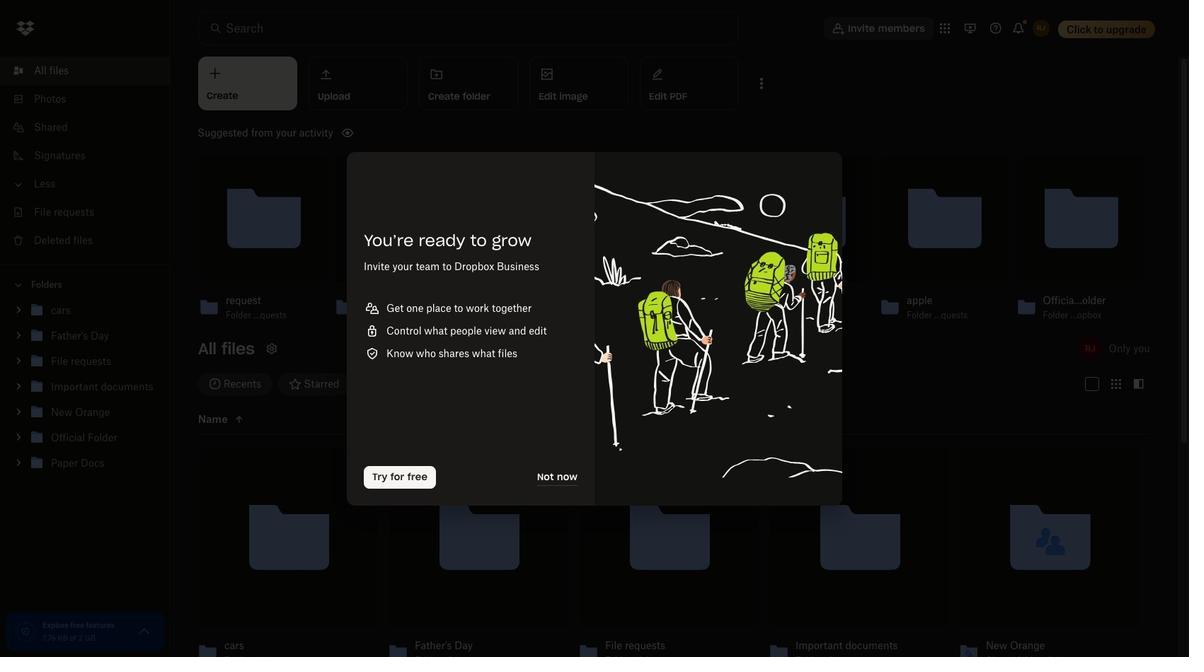Task type: locate. For each thing, give the bounding box(es) containing it.
dialog
[[347, 152, 843, 506]]

column header
[[198, 412, 340, 429]]

folder, important documents row
[[765, 449, 950, 658]]

folder, cars row
[[193, 449, 378, 658]]

1 vertical spatial list
[[364, 291, 578, 371]]

list item
[[0, 57, 170, 85]]

folder, file requests row
[[574, 449, 759, 658]]

less image
[[11, 178, 25, 192]]

1 horizontal spatial list
[[364, 291, 578, 371]]

list
[[0, 48, 170, 265], [364, 291, 578, 371]]

0 vertical spatial list
[[0, 48, 170, 265]]

group
[[0, 295, 170, 487]]



Task type: vqa. For each thing, say whether or not it's contained in the screenshot.
bottommost LIST
yes



Task type: describe. For each thing, give the bounding box(es) containing it.
dropbox image
[[11, 14, 40, 42]]

shared folder, new orange row
[[955, 449, 1140, 658]]

0 horizontal spatial list
[[0, 48, 170, 265]]

folder, father's day row
[[384, 449, 569, 658]]

r j (you) image
[[1078, 336, 1103, 362]]



